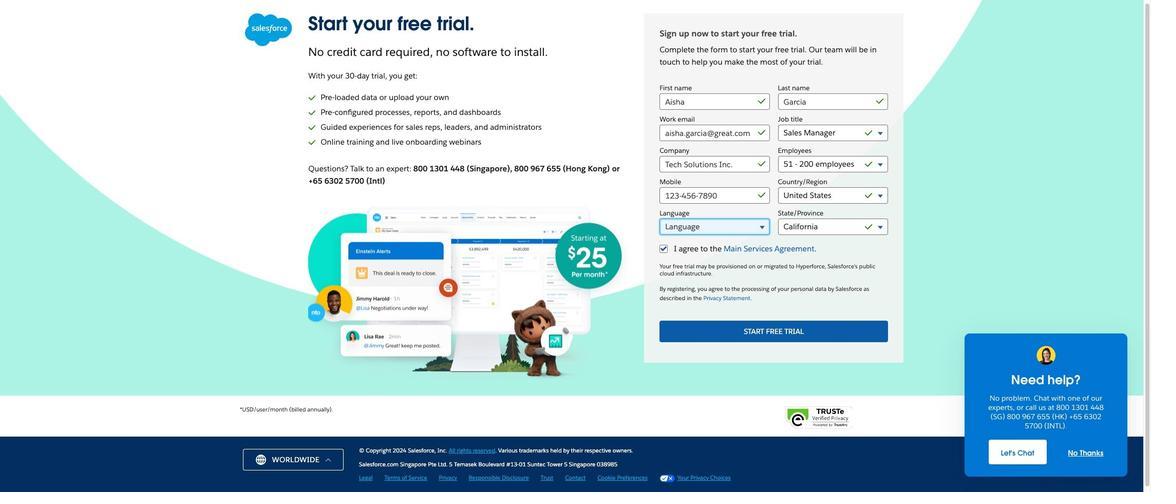 Task type: describe. For each thing, give the bounding box(es) containing it.
Company text field
[[660, 156, 770, 173]]

salesforce logo image
[[245, 13, 292, 46]]

truste verified privacy. powered by trustarc image
[[783, 407, 856, 430]]

starting at $25 per month* image
[[308, 198, 634, 381]]



Task type: vqa. For each thing, say whether or not it's contained in the screenshot.
sfdc icon up arrow
yes



Task type: locate. For each thing, give the bounding box(es) containing it.
None text field
[[660, 94, 770, 110]]

chat region
[[965, 334, 1128, 477]]

main content
[[0, 0, 1144, 438]]

None email field
[[660, 125, 770, 141]]

None telephone field
[[660, 188, 770, 204]]

sfdc icon globe image
[[256, 456, 266, 466]]

None text field
[[778, 94, 889, 110]]

sfdc icon up arrow image
[[326, 458, 331, 464]]



